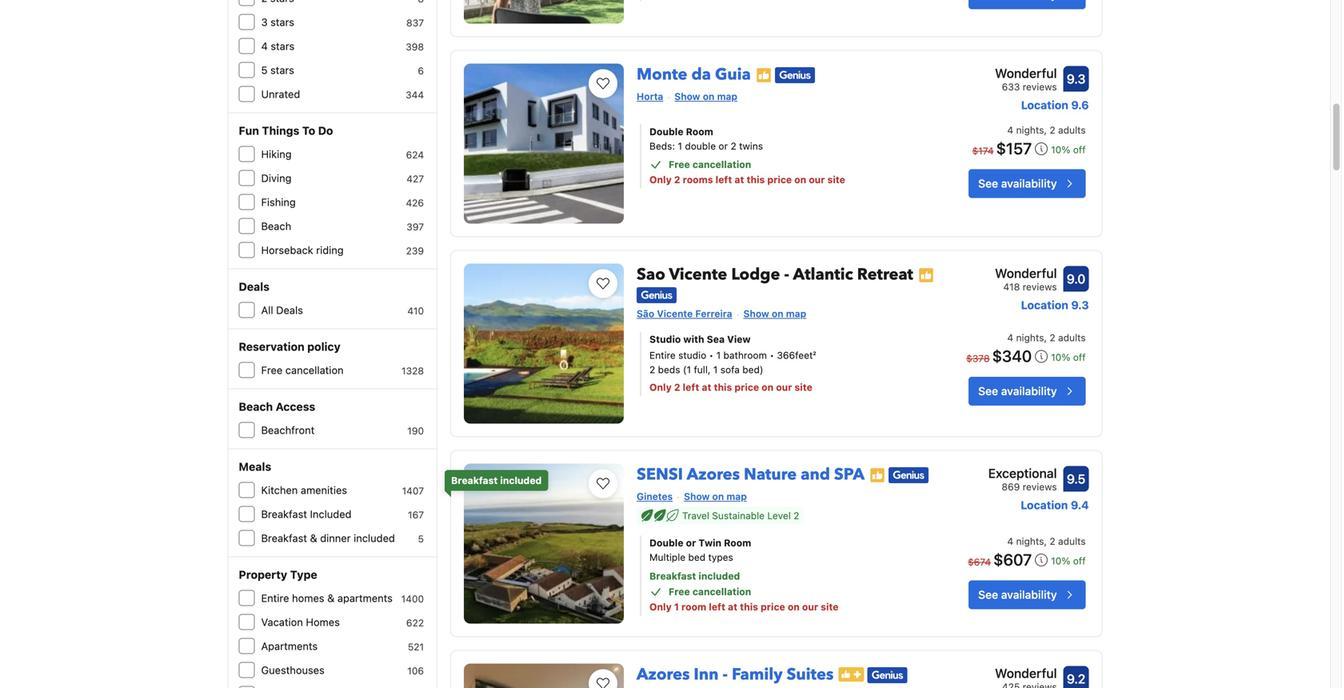 Task type: vqa. For each thing, say whether or not it's contained in the screenshot.


Task type: locate. For each thing, give the bounding box(es) containing it.
travel
[[683, 510, 710, 521]]

price
[[768, 174, 792, 185], [735, 382, 759, 393], [761, 601, 786, 613]]

double for monte
[[650, 126, 684, 137]]

1 vertical spatial availability
[[1002, 384, 1057, 398]]

free cancellation up room
[[669, 586, 752, 597]]

2 vertical spatial see availability link
[[969, 581, 1086, 609]]

see availability down $157
[[979, 177, 1057, 190]]

1 vertical spatial show on map
[[744, 308, 807, 319]]

5 down the "167"
[[418, 533, 424, 545]]

10% for spa
[[1052, 555, 1071, 567]]

map up sustainable
[[727, 491, 747, 502]]

this property is part of our preferred partner program. it's committed to providing excellent service and good value. it'll pay us a higher commission if you make a booking. image right 'spa'
[[870, 467, 886, 483]]

wonderful up 418
[[996, 266, 1057, 281]]

366feet²
[[777, 350, 817, 361]]

1 vertical spatial left
[[683, 382, 700, 393]]

this property is part of our preferred partner program. it's committed to providing excellent service and good value. it'll pay us a higher commission if you make a booking. image for sensi azores nature and spa
[[870, 467, 886, 483]]

see down $174
[[979, 177, 999, 190]]

3 availability from the top
[[1002, 588, 1057, 601]]

this property is part of our preferred plus program. it's committed to providing outstanding service and excellent value. it'll pay us a higher commission if you make a booking. image
[[839, 667, 865, 682]]

1 vertical spatial location
[[1022, 298, 1069, 312]]

price down double room link
[[768, 174, 792, 185]]

2 vertical spatial nights
[[1017, 536, 1045, 547]]

1 vertical spatial 5
[[418, 533, 424, 545]]

wonderful for monte da guia
[[996, 66, 1057, 81]]

9.3 down 9.0
[[1072, 298, 1089, 312]]

1 vertical spatial ,
[[1045, 332, 1047, 343]]

2 off from the top
[[1074, 352, 1086, 363]]

with
[[684, 334, 705, 345]]

0 vertical spatial show
[[675, 91, 701, 102]]

site up the suites
[[821, 601, 839, 613]]

reservation policy
[[239, 340, 341, 353]]

all deals
[[261, 304, 303, 316]]

wonderful element left the scored 9.2 element
[[996, 664, 1057, 683]]

at down full, at the right bottom of the page
[[702, 382, 712, 393]]

azores up travel
[[687, 464, 740, 486]]

vicente
[[669, 264, 728, 286], [657, 308, 693, 319]]

2 vertical spatial show
[[684, 491, 710, 502]]

2 availability from the top
[[1002, 384, 1057, 398]]

see for spa
[[979, 588, 999, 601]]

4 up $607
[[1008, 536, 1014, 547]]

0 vertical spatial nights
[[1017, 124, 1045, 136]]

deals up all
[[239, 280, 270, 293]]

2 vertical spatial see availability
[[979, 588, 1057, 601]]

2 double from the top
[[650, 537, 684, 549]]

this right room
[[740, 601, 759, 613]]

stars up unrated
[[271, 64, 294, 76]]

price down bed)
[[735, 382, 759, 393]]

0 vertical spatial 4 nights , 2 adults
[[1008, 124, 1086, 136]]

0 vertical spatial beach
[[261, 220, 291, 232]]

10% down location 9.6
[[1052, 144, 1071, 155]]

availability down $607
[[1002, 588, 1057, 601]]

or right double on the top of the page
[[719, 140, 728, 152]]

vacation
[[261, 616, 303, 628]]

4
[[261, 40, 268, 52], [1008, 124, 1014, 136], [1008, 332, 1014, 343], [1008, 536, 1014, 547]]

only 1 room left at this price on our site
[[650, 601, 839, 613]]

3 adults from the top
[[1059, 536, 1086, 547]]

3 wonderful element from the top
[[996, 664, 1057, 683]]

0 vertical spatial this property is part of our preferred partner program. it's committed to providing excellent service and good value. it'll pay us a higher commission if you make a booking. image
[[756, 67, 772, 83]]

2 horizontal spatial included
[[699, 571, 740, 582]]

2 stars from the top
[[271, 40, 295, 52]]

multiple bed types breakfast included
[[650, 552, 740, 582]]

show on map for nature
[[684, 491, 747, 502]]

availability
[[1002, 177, 1057, 190], [1002, 384, 1057, 398], [1002, 588, 1057, 601]]

0 vertical spatial left
[[716, 174, 732, 185]]

stars for 5 stars
[[271, 64, 294, 76]]

0 horizontal spatial or
[[686, 537, 696, 549]]

0 vertical spatial -
[[785, 264, 790, 286]]

free cancellation down reservation policy
[[261, 364, 344, 376]]

, down location 9.3 in the right of the page
[[1045, 332, 1047, 343]]

3 see from the top
[[979, 588, 999, 601]]

our inside studio with sea view entire studio • 1 bathroom • 366feet² 2 beds (1 full, 1 sofa bed) only 2 left at this price on our site
[[776, 382, 793, 393]]

entire inside studio with sea view entire studio • 1 bathroom • 366feet² 2 beds (1 full, 1 sofa bed) only 2 left at this price on our site
[[650, 350, 676, 361]]

show up travel
[[684, 491, 710, 502]]

3 reviews from the top
[[1023, 481, 1057, 493]]

1 wonderful element from the top
[[996, 64, 1057, 83]]

são
[[637, 308, 655, 319]]

on
[[703, 91, 715, 102], [795, 174, 807, 185], [772, 308, 784, 319], [762, 382, 774, 393], [713, 491, 724, 502], [788, 601, 800, 613]]

location down exceptional 869 reviews
[[1021, 499, 1069, 512]]

site for only 2 rooms left at this price on our site
[[828, 174, 846, 185]]

this property is part of our preferred partner program. it's committed to providing excellent service and good value. it'll pay us a higher commission if you make a booking. image right 'retreat'
[[919, 267, 935, 283]]

2 vertical spatial this property is part of our preferred partner program. it's committed to providing excellent service and good value. it'll pay us a higher commission if you make a booking. image
[[870, 467, 886, 483]]

twins
[[739, 140, 763, 152]]

10% off right $607
[[1052, 555, 1086, 567]]

0 vertical spatial reviews
[[1023, 81, 1057, 92]]

cancellation down the beds: 1 double or 2 twins
[[693, 159, 752, 170]]

2 vertical spatial stars
[[271, 64, 294, 76]]

2 10% off from the top
[[1052, 352, 1086, 363]]

3 off from the top
[[1074, 555, 1086, 567]]

location for spa
[[1021, 499, 1069, 512]]

9.6
[[1072, 98, 1089, 112]]

site
[[828, 174, 846, 185], [795, 382, 813, 393], [821, 601, 839, 613]]

5
[[261, 64, 268, 76], [418, 533, 424, 545]]

0 vertical spatial site
[[828, 174, 846, 185]]

show on map
[[675, 91, 738, 102], [744, 308, 807, 319], [684, 491, 747, 502]]

& left dinner
[[310, 532, 317, 544]]

wonderful up 633
[[996, 66, 1057, 81]]

1 vertical spatial off
[[1074, 352, 1086, 363]]

0 vertical spatial only
[[650, 174, 672, 185]]

1 location from the top
[[1022, 98, 1069, 112]]

reviews inside wonderful 418 reviews
[[1023, 281, 1057, 292]]

wonderful element for sao vicente lodge - atlantic retreat
[[996, 264, 1057, 283]]

1 vertical spatial map
[[786, 308, 807, 319]]

1 vertical spatial wonderful element
[[996, 264, 1057, 283]]

1 reviews from the top
[[1023, 81, 1057, 92]]

entire up beds
[[650, 350, 676, 361]]

0 vertical spatial 10% off
[[1052, 144, 1086, 155]]

nights for spa
[[1017, 536, 1045, 547]]

left right rooms
[[716, 174, 732, 185]]

stars for 4 stars
[[271, 40, 295, 52]]

sensi azores nature and spa image
[[464, 464, 624, 624]]

sao vicente lodge - atlantic retreat image
[[464, 264, 624, 424]]

1 horizontal spatial room
[[724, 537, 752, 549]]

0 vertical spatial adults
[[1059, 124, 1086, 136]]

this property is part of our preferred partner program. it's committed to providing excellent service and good value. it'll pay us a higher commission if you make a booking. image
[[756, 67, 772, 83], [919, 267, 935, 283], [870, 467, 886, 483]]

10% off down 9.6
[[1052, 144, 1086, 155]]

0 horizontal spatial this property is part of our preferred partner program. it's committed to providing excellent service and good value. it'll pay us a higher commission if you make a booking. image
[[756, 67, 772, 83]]

1 vertical spatial show
[[744, 308, 770, 319]]

239
[[406, 245, 424, 256]]

2 see from the top
[[979, 384, 999, 398]]

adults
[[1059, 124, 1086, 136], [1059, 332, 1086, 343], [1059, 536, 1086, 547]]

5 down 4 stars
[[261, 64, 268, 76]]

breakfast right 1407
[[451, 475, 498, 486]]

reviews up location 9.6
[[1023, 81, 1057, 92]]

1 off from the top
[[1074, 144, 1086, 155]]

2 only from the top
[[650, 382, 672, 393]]

monte da guia image
[[464, 64, 624, 224]]

5 stars
[[261, 64, 294, 76]]

3 only from the top
[[650, 601, 672, 613]]

entire homes & apartments
[[261, 592, 393, 604]]

2 horizontal spatial this property is part of our preferred partner program. it's committed to providing excellent service and good value. it'll pay us a higher commission if you make a booking. image
[[919, 267, 935, 283]]

show for azores
[[684, 491, 710, 502]]

or
[[719, 140, 728, 152], [686, 537, 696, 549]]

2 vertical spatial reviews
[[1023, 481, 1057, 493]]

1 vertical spatial wonderful
[[996, 266, 1057, 281]]

2 4 nights , 2 adults from the top
[[1008, 332, 1086, 343]]

2 vertical spatial free cancellation
[[669, 586, 752, 597]]

4 nights , 2 adults down location 9.4
[[1008, 536, 1086, 547]]

wonderful left the scored 9.2 element
[[996, 666, 1057, 681]]

off down location 9.3 in the right of the page
[[1074, 352, 1086, 363]]

this down twins
[[747, 174, 765, 185]]

bed
[[689, 552, 706, 563]]

location 9.4
[[1021, 499, 1089, 512]]

off down 9.4
[[1074, 555, 1086, 567]]

location down wonderful 418 reviews
[[1022, 298, 1069, 312]]

reviews
[[1023, 81, 1057, 92], [1023, 281, 1057, 292], [1023, 481, 1057, 493]]

2 vertical spatial see
[[979, 588, 999, 601]]

monte
[[637, 64, 688, 86]]

1 vertical spatial at
[[702, 382, 712, 393]]

1 vertical spatial stars
[[271, 40, 295, 52]]

2 10% from the top
[[1052, 352, 1071, 363]]

1 down "double room"
[[678, 140, 683, 152]]

10% off
[[1052, 144, 1086, 155], [1052, 352, 1086, 363], [1052, 555, 1086, 567]]

studio with sea view entire studio • 1 bathroom • 366feet² 2 beds (1 full, 1 sofa bed) only 2 left at this price on our site
[[650, 334, 817, 393]]

nights up $607
[[1017, 536, 1045, 547]]

3 10% off from the top
[[1052, 555, 1086, 567]]

1 vertical spatial 10%
[[1052, 352, 1071, 363]]

reviews inside wonderful 633 reviews
[[1023, 81, 1057, 92]]

wonderful element up location 9.6
[[996, 64, 1057, 83]]

show on map down da
[[675, 91, 738, 102]]

amenities
[[301, 484, 347, 496]]

1 4 nights , 2 adults from the top
[[1008, 124, 1086, 136]]

10% for atlantic
[[1052, 352, 1071, 363]]

4 for sensi azores nature and spa
[[1008, 536, 1014, 547]]

location
[[1022, 98, 1069, 112], [1022, 298, 1069, 312], [1021, 499, 1069, 512]]

10% off down location 9.3 in the right of the page
[[1052, 352, 1086, 363]]

1 vertical spatial see availability
[[979, 384, 1057, 398]]

2 down location 9.4
[[1050, 536, 1056, 547]]

on inside studio with sea view entire studio • 1 bathroom • 366feet² 2 beds (1 full, 1 sofa bed) only 2 left at this price on our site
[[762, 382, 774, 393]]

2 left rooms
[[674, 174, 681, 185]]

site down double room link
[[828, 174, 846, 185]]

1 vertical spatial beach
[[239, 400, 273, 413]]

1 stars from the top
[[271, 16, 295, 28]]

breakfast down breakfast included
[[261, 532, 307, 544]]

price inside studio with sea view entire studio • 1 bathroom • 366feet² 2 beds (1 full, 1 sofa bed) only 2 left at this price on our site
[[735, 382, 759, 393]]

kitchen
[[261, 484, 298, 496]]

1 vertical spatial reviews
[[1023, 281, 1057, 292]]

9.3
[[1067, 71, 1086, 86], [1072, 298, 1089, 312]]

show down monte da guia
[[675, 91, 701, 102]]

availability down the $340
[[1002, 384, 1057, 398]]

sensi
[[637, 464, 683, 486]]

entire down property type
[[261, 592, 289, 604]]

0 horizontal spatial 5
[[261, 64, 268, 76]]

availability down $157
[[1002, 177, 1057, 190]]

2 adults from the top
[[1059, 332, 1086, 343]]

2 vertical spatial at
[[728, 601, 738, 613]]

0 vertical spatial location
[[1022, 98, 1069, 112]]

reviews down 'exceptional'
[[1023, 481, 1057, 493]]

0 vertical spatial ,
[[1045, 124, 1047, 136]]

2 vertical spatial 10%
[[1052, 555, 1071, 567]]

2 down beds
[[674, 382, 681, 393]]

availability for spa
[[1002, 588, 1057, 601]]

breakfast for breakfast included
[[451, 475, 498, 486]]

• down sea
[[709, 350, 714, 361]]

2 location from the top
[[1022, 298, 1069, 312]]

1 vertical spatial deals
[[276, 304, 303, 316]]

left down the (1
[[683, 382, 700, 393]]

2 , from the top
[[1045, 332, 1047, 343]]

property type
[[239, 568, 317, 581]]

1 horizontal spatial entire
[[650, 350, 676, 361]]

adults down 9.6
[[1059, 124, 1086, 136]]

beach down fishing
[[261, 220, 291, 232]]

$157
[[997, 139, 1032, 158]]

2 vertical spatial off
[[1074, 555, 1086, 567]]

our up the suites
[[803, 601, 819, 613]]

• down studio with sea view link
[[770, 350, 775, 361]]

see availability for atlantic
[[979, 384, 1057, 398]]

•
[[709, 350, 714, 361], [770, 350, 775, 361]]

off for spa
[[1074, 555, 1086, 567]]

4 nights , 2 adults for atlantic
[[1008, 332, 1086, 343]]

2 vertical spatial ,
[[1045, 536, 1047, 547]]

- right lodge
[[785, 264, 790, 286]]

2 vertical spatial included
[[699, 571, 740, 582]]

this for room
[[740, 601, 759, 613]]

1 vertical spatial double
[[650, 537, 684, 549]]

reservation
[[239, 340, 305, 353]]

3 10% from the top
[[1052, 555, 1071, 567]]

genius discounts available at this property. image
[[775, 67, 815, 83], [775, 67, 815, 83], [637, 287, 677, 303], [637, 287, 677, 303], [889, 467, 929, 483], [889, 467, 929, 483], [868, 667, 908, 683], [868, 667, 908, 683]]

nights for atlantic
[[1017, 332, 1045, 343]]

our down 366feet²
[[776, 382, 793, 393]]

reviews up location 9.3 in the right of the page
[[1023, 281, 1057, 292]]

our down double room link
[[809, 174, 825, 185]]

show up view
[[744, 308, 770, 319]]

sensi azores nature and spa link
[[637, 457, 865, 486]]

dinner
[[320, 532, 351, 544]]

3 , from the top
[[1045, 536, 1047, 547]]

room up types
[[724, 537, 752, 549]]

show on map for lodge
[[744, 308, 807, 319]]

free cancellation down the beds: 1 double or 2 twins
[[669, 159, 752, 170]]

1 horizontal spatial •
[[770, 350, 775, 361]]

and
[[801, 464, 831, 486]]

1 vertical spatial see availability link
[[969, 377, 1086, 406]]

1 vertical spatial only
[[650, 382, 672, 393]]

1 horizontal spatial -
[[785, 264, 790, 286]]

reviews inside exceptional 869 reviews
[[1023, 481, 1057, 493]]

deals right all
[[276, 304, 303, 316]]

2 vertical spatial wonderful element
[[996, 664, 1057, 683]]

double for sensi
[[650, 537, 684, 549]]

2 vertical spatial availability
[[1002, 588, 1057, 601]]

to
[[302, 124, 315, 137]]

reviews for atlantic
[[1023, 281, 1057, 292]]

this property is part of our preferred partner program. it's committed to providing excellent service and good value. it'll pay us a higher commission if you make a booking. image right the guia
[[756, 67, 772, 83]]

at down twins
[[735, 174, 745, 185]]

2 vertical spatial wonderful
[[996, 666, 1057, 681]]

price for room
[[761, 601, 786, 613]]

3 location from the top
[[1021, 499, 1069, 512]]

2 vertical spatial location
[[1021, 499, 1069, 512]]

double up multiple
[[650, 537, 684, 549]]

3 nights from the top
[[1017, 536, 1045, 547]]

2 vertical spatial adults
[[1059, 536, 1086, 547]]

3
[[261, 16, 268, 28]]

wonderful
[[996, 66, 1057, 81], [996, 266, 1057, 281], [996, 666, 1057, 681]]

0 vertical spatial this
[[747, 174, 765, 185]]

10% right $607
[[1052, 555, 1071, 567]]

azores inn - family suites link
[[637, 657, 834, 686]]

see availability link down $157
[[969, 169, 1086, 198]]

1 vertical spatial azores
[[637, 664, 690, 686]]

included inside multiple bed types breakfast included
[[699, 571, 740, 582]]

1 , from the top
[[1045, 124, 1047, 136]]

fun
[[239, 124, 259, 137]]

0 vertical spatial room
[[686, 126, 714, 137]]

2 vertical spatial map
[[727, 491, 747, 502]]

see down '$674'
[[979, 588, 999, 601]]

stars
[[271, 16, 295, 28], [271, 40, 295, 52], [271, 64, 294, 76]]

1 vertical spatial -
[[723, 664, 728, 686]]

adults for spa
[[1059, 536, 1086, 547]]

breakfast & dinner included
[[261, 532, 395, 544]]

2 vertical spatial cancellation
[[693, 586, 752, 597]]

exceptional
[[989, 466, 1057, 481]]

see availability link down the $340
[[969, 377, 1086, 406]]

this property is part of our preferred partner program. it's committed to providing excellent service and good value. it'll pay us a higher commission if you make a booking. image for sensi azores nature and spa
[[870, 467, 886, 483]]

beach for beach access
[[239, 400, 273, 413]]

9.0
[[1067, 271, 1086, 286]]

vicente up studio
[[657, 308, 693, 319]]

3 see availability from the top
[[979, 588, 1057, 601]]

$607
[[994, 550, 1032, 569]]

2 nights from the top
[[1017, 332, 1045, 343]]

2
[[1050, 124, 1056, 136], [731, 140, 737, 152], [674, 174, 681, 185], [1050, 332, 1056, 343], [650, 364, 656, 375], [674, 382, 681, 393], [794, 510, 800, 521], [1050, 536, 1056, 547]]

availability for atlantic
[[1002, 384, 1057, 398]]

azores left the inn
[[637, 664, 690, 686]]

this for rooms
[[747, 174, 765, 185]]

nights up $157
[[1017, 124, 1045, 136]]

2 vertical spatial show on map
[[684, 491, 747, 502]]

see availability for spa
[[979, 588, 1057, 601]]

show
[[675, 91, 701, 102], [744, 308, 770, 319], [684, 491, 710, 502]]

0 vertical spatial availability
[[1002, 177, 1057, 190]]

full,
[[694, 364, 711, 375]]

azores inside "link"
[[687, 464, 740, 486]]

location down wonderful 633 reviews
[[1022, 98, 1069, 112]]

2 vertical spatial our
[[803, 601, 819, 613]]

wonderful element
[[996, 64, 1057, 83], [996, 264, 1057, 283], [996, 664, 1057, 683]]

0 vertical spatial double
[[650, 126, 684, 137]]

only down beds
[[650, 382, 672, 393]]

deals
[[239, 280, 270, 293], [276, 304, 303, 316]]

1 only from the top
[[650, 174, 672, 185]]

1 vertical spatial 10% off
[[1052, 352, 1086, 363]]

10%
[[1052, 144, 1071, 155], [1052, 352, 1071, 363], [1052, 555, 1071, 567]]

breakfast for breakfast included
[[261, 508, 307, 520]]

2 wonderful element from the top
[[996, 264, 1057, 283]]

beach left "access"
[[239, 400, 273, 413]]

, down location 9.4
[[1045, 536, 1047, 547]]

nights up the $340
[[1017, 332, 1045, 343]]

site for only 1 room left at this price on our site
[[821, 601, 839, 613]]

see for atlantic
[[979, 384, 999, 398]]

on up sustainable
[[713, 491, 724, 502]]

at inside studio with sea view entire studio • 1 bathroom • 366feet² 2 beds (1 full, 1 sofa bed) only 2 left at this price on our site
[[702, 382, 712, 393]]

location for atlantic
[[1022, 298, 1069, 312]]

0 horizontal spatial this property is part of our preferred partner program. it's committed to providing excellent service and good value. it'll pay us a higher commission if you make a booking. image
[[756, 67, 772, 83]]

2 wonderful from the top
[[996, 266, 1057, 281]]

3 see availability link from the top
[[969, 581, 1086, 609]]

at for room
[[728, 601, 738, 613]]

sea
[[707, 334, 725, 345]]

2 see availability link from the top
[[969, 377, 1086, 406]]

1 vertical spatial our
[[776, 382, 793, 393]]

0 vertical spatial stars
[[271, 16, 295, 28]]

off
[[1074, 144, 1086, 155], [1074, 352, 1086, 363], [1074, 555, 1086, 567]]

see down "$378"
[[979, 384, 999, 398]]

sao vicente lodge - atlantic retreat link
[[637, 257, 914, 286]]

beach for beach
[[261, 220, 291, 232]]

2 vertical spatial price
[[761, 601, 786, 613]]

sustainable
[[712, 510, 765, 521]]

exceptional element
[[989, 464, 1057, 483]]

1 double from the top
[[650, 126, 684, 137]]

0 vertical spatial wonderful
[[996, 66, 1057, 81]]

1 horizontal spatial or
[[719, 140, 728, 152]]

2 see availability from the top
[[979, 384, 1057, 398]]

double
[[650, 126, 684, 137], [650, 537, 684, 549]]

this property is part of our preferred partner program. it's committed to providing excellent service and good value. it'll pay us a higher commission if you make a booking. image
[[756, 67, 772, 83], [919, 267, 935, 283], [870, 467, 886, 483]]

1 horizontal spatial &
[[327, 592, 335, 604]]

kitchen amenities
[[261, 484, 347, 496]]

1 horizontal spatial this property is part of our preferred partner program. it's committed to providing excellent service and good value. it'll pay us a higher commission if you make a booking. image
[[870, 467, 886, 483]]

horseback riding
[[261, 244, 344, 256]]

1 vertical spatial free cancellation
[[261, 364, 344, 376]]

nights
[[1017, 124, 1045, 136], [1017, 332, 1045, 343], [1017, 536, 1045, 547]]

410
[[408, 305, 424, 316]]

, down location 9.6
[[1045, 124, 1047, 136]]

2 vertical spatial 4 nights , 2 adults
[[1008, 536, 1086, 547]]

1 vertical spatial this property is part of our preferred partner program. it's committed to providing excellent service and good value. it'll pay us a higher commission if you make a booking. image
[[919, 267, 935, 283]]

free
[[669, 159, 690, 170], [261, 364, 283, 376], [669, 586, 690, 597]]

1 vertical spatial vicente
[[657, 308, 693, 319]]

wonderful element up location 9.3 in the right of the page
[[996, 264, 1057, 283]]

wonderful element for monte da guia
[[996, 64, 1057, 83]]

- right the inn
[[723, 664, 728, 686]]

cancellation down policy
[[286, 364, 344, 376]]

2 reviews from the top
[[1023, 281, 1057, 292]]

3 stars from the top
[[271, 64, 294, 76]]

1 horizontal spatial this property is part of our preferred partner program. it's committed to providing excellent service and good value. it'll pay us a higher commission if you make a booking. image
[[870, 467, 886, 483]]

1 vertical spatial price
[[735, 382, 759, 393]]

3 4 nights , 2 adults from the top
[[1008, 536, 1086, 547]]

level
[[768, 510, 791, 521]]

1 wonderful from the top
[[996, 66, 1057, 81]]

0 vertical spatial 5
[[261, 64, 268, 76]]

1 vertical spatial or
[[686, 537, 696, 549]]

1 adults from the top
[[1059, 124, 1086, 136]]

2 vertical spatial site
[[821, 601, 839, 613]]

policy
[[307, 340, 341, 353]]



Task type: describe. For each thing, give the bounding box(es) containing it.
room
[[682, 601, 707, 613]]

837
[[407, 17, 424, 28]]

1 • from the left
[[709, 350, 714, 361]]

show for vicente
[[744, 308, 770, 319]]

breakfast included
[[261, 508, 352, 520]]

$674
[[968, 557, 992, 568]]

only for only 2 rooms left at this price on our site
[[650, 174, 672, 185]]

2 horizontal spatial this property is part of our preferred partner program. it's committed to providing excellent service and good value. it'll pay us a higher commission if you make a booking. image
[[919, 267, 935, 283]]

1 availability from the top
[[1002, 177, 1057, 190]]

1 vertical spatial entire
[[261, 592, 289, 604]]

type
[[290, 568, 317, 581]]

426
[[406, 197, 424, 208]]

0 vertical spatial deals
[[239, 280, 270, 293]]

bed)
[[743, 364, 764, 375]]

horta
[[637, 91, 664, 102]]

(1
[[683, 364, 691, 375]]

map for lodge
[[786, 308, 807, 319]]

studio
[[650, 334, 681, 345]]

10% off for spa
[[1052, 555, 1086, 567]]

1 see availability link from the top
[[969, 169, 1086, 198]]

2 right level
[[794, 510, 800, 521]]

scored 9.3 element
[[1064, 66, 1089, 92]]

retreat
[[857, 264, 914, 286]]

only 2 rooms left at this price on our site
[[650, 174, 846, 185]]

167
[[408, 509, 424, 521]]

sofa
[[721, 364, 740, 375]]

double room link
[[650, 124, 920, 139]]

$340
[[993, 346, 1032, 365]]

site inside studio with sea view entire studio • 1 bathroom • 366feet² 2 beds (1 full, 1 sofa bed) only 2 left at this price on our site
[[795, 382, 813, 393]]

wonderful 418 reviews
[[996, 266, 1057, 292]]

1 right full, at the right bottom of the page
[[714, 364, 718, 375]]

2 down location 9.3 in the right of the page
[[1050, 332, 1056, 343]]

vacation homes
[[261, 616, 340, 628]]

at for rooms
[[735, 174, 745, 185]]

show on map for guia
[[675, 91, 738, 102]]

adults for atlantic
[[1059, 332, 1086, 343]]

exceptional 869 reviews
[[989, 466, 1057, 493]]

da
[[692, 64, 711, 86]]

scored 9.0 element
[[1064, 266, 1089, 292]]

double
[[685, 140, 716, 152]]

6
[[418, 65, 424, 76]]

reviews for spa
[[1023, 481, 1057, 493]]

homes
[[306, 616, 340, 628]]

types
[[709, 552, 734, 563]]

our for only 1 room left at this price on our site
[[803, 601, 819, 613]]

$378
[[967, 353, 990, 364]]

4 for sao vicente lodge - atlantic retreat
[[1008, 332, 1014, 343]]

sao vicente lodge - atlantic retreat
[[637, 264, 914, 286]]

riding
[[316, 244, 344, 256]]

0 vertical spatial or
[[719, 140, 728, 152]]

on down double room link
[[795, 174, 807, 185]]

see availability link for spa
[[969, 581, 1086, 609]]

2 vertical spatial free
[[669, 586, 690, 597]]

inn
[[694, 664, 719, 686]]

included
[[310, 508, 352, 520]]

1 10% from the top
[[1052, 144, 1071, 155]]

1 vertical spatial cancellation
[[286, 364, 344, 376]]

$174
[[973, 145, 994, 156]]

2 left twins
[[731, 140, 737, 152]]

wonderful 633 reviews
[[996, 66, 1057, 92]]

190
[[408, 425, 424, 437]]

beds: 1 double or 2 twins
[[650, 140, 763, 152]]

on down da
[[703, 91, 715, 102]]

1 vertical spatial &
[[327, 592, 335, 604]]

106
[[408, 665, 424, 677]]

1 see availability from the top
[[979, 177, 1057, 190]]

0 horizontal spatial -
[[723, 664, 728, 686]]

multiple
[[650, 552, 686, 563]]

9.5
[[1067, 471, 1086, 487]]

418
[[1004, 281, 1020, 292]]

3 wonderful from the top
[[996, 666, 1057, 681]]

map for nature
[[727, 491, 747, 502]]

on down double or twin room link
[[788, 601, 800, 613]]

427
[[407, 173, 424, 184]]

3 stars
[[261, 16, 295, 28]]

apartments
[[338, 592, 393, 604]]

2 left beds
[[650, 364, 656, 375]]

spa
[[835, 464, 865, 486]]

10% off for atlantic
[[1052, 352, 1086, 363]]

wonderful for sao vicente lodge - atlantic retreat
[[996, 266, 1057, 281]]

double or twin room link
[[650, 536, 920, 550]]

1 vertical spatial 9.3
[[1072, 298, 1089, 312]]

access
[[276, 400, 315, 413]]

off for atlantic
[[1074, 352, 1086, 363]]

location 9.3
[[1022, 298, 1089, 312]]

this property is part of our preferred partner program. it's committed to providing excellent service and good value. it'll pay us a higher commission if you make a booking. image for monte da guia
[[756, 67, 772, 83]]

0 vertical spatial 9.3
[[1067, 71, 1086, 86]]

apartments
[[261, 640, 318, 652]]

1 10% off from the top
[[1052, 144, 1086, 155]]

breakfast included
[[451, 475, 542, 486]]

1 see from the top
[[979, 177, 999, 190]]

guesthouses
[[261, 664, 325, 676]]

5 for 5
[[418, 533, 424, 545]]

breakfast for breakfast & dinner included
[[261, 532, 307, 544]]

624
[[406, 149, 424, 160]]

1 down sea
[[717, 350, 721, 361]]

0 vertical spatial included
[[500, 475, 542, 486]]

do
[[318, 124, 333, 137]]

only inside studio with sea view entire studio • 1 bathroom • 366feet² 2 beds (1 full, 1 sofa bed) only 2 left at this price on our site
[[650, 382, 672, 393]]

1400
[[401, 593, 424, 605]]

9.4
[[1071, 499, 1089, 512]]

breakfast inside multiple bed types breakfast included
[[650, 571, 696, 582]]

são vicente ferreira
[[637, 308, 733, 319]]

vicente for sao
[[669, 264, 728, 286]]

only for only 1 room left at this price on our site
[[650, 601, 672, 613]]

stars for 3 stars
[[271, 16, 295, 28]]

0 vertical spatial free
[[669, 159, 690, 170]]

0 horizontal spatial &
[[310, 532, 317, 544]]

0 vertical spatial cancellation
[[693, 159, 752, 170]]

guia
[[715, 64, 751, 86]]

map for guia
[[717, 91, 738, 102]]

1328
[[402, 365, 424, 376]]

double or twin room
[[650, 537, 752, 549]]

vicente for são
[[657, 308, 693, 319]]

atlantic
[[793, 264, 853, 286]]

0 horizontal spatial included
[[354, 532, 395, 544]]

show for da
[[675, 91, 701, 102]]

horseback
[[261, 244, 313, 256]]

1 horizontal spatial deals
[[276, 304, 303, 316]]

unrated
[[261, 88, 300, 100]]

our for only 2 rooms left at this price on our site
[[809, 174, 825, 185]]

this property is part of our preferred partner program. it's committed to providing excellent service and good value. it'll pay us a higher commission if you make a booking. image for monte da guia
[[756, 67, 772, 83]]

price for rooms
[[768, 174, 792, 185]]

0 vertical spatial free cancellation
[[669, 159, 752, 170]]

869
[[1002, 481, 1020, 493]]

see availability link for atlantic
[[969, 377, 1086, 406]]

suites
[[787, 664, 834, 686]]

on up studio with sea view link
[[772, 308, 784, 319]]

scored 9.5 element
[[1064, 466, 1089, 492]]

9.2
[[1067, 671, 1086, 687]]

398
[[406, 41, 424, 52]]

fun things to do
[[239, 124, 333, 137]]

rooms
[[683, 174, 713, 185]]

344
[[406, 89, 424, 100]]

2 • from the left
[[770, 350, 775, 361]]

left for rooms
[[716, 174, 732, 185]]

4 down 3
[[261, 40, 268, 52]]

1 nights from the top
[[1017, 124, 1045, 136]]

lodge
[[732, 264, 781, 286]]

, for spa
[[1045, 536, 1047, 547]]

1 vertical spatial room
[[724, 537, 752, 549]]

4 nights , 2 adults for spa
[[1008, 536, 1086, 547]]

left inside studio with sea view entire studio • 1 bathroom • 366feet² 2 beds (1 full, 1 sofa bed) only 2 left at this price on our site
[[683, 382, 700, 393]]

sao
[[637, 264, 666, 286]]

twin
[[699, 537, 722, 549]]

studio with sea view link
[[650, 332, 920, 346]]

5 for 5 stars
[[261, 64, 268, 76]]

monte da guia
[[637, 64, 751, 86]]

2 down location 9.6
[[1050, 124, 1056, 136]]

4 for monte da guia
[[1008, 124, 1014, 136]]

0 horizontal spatial room
[[686, 126, 714, 137]]

this inside studio with sea view entire studio • 1 bathroom • 366feet² 2 beds (1 full, 1 sofa bed) only 2 left at this price on our site
[[714, 382, 732, 393]]

this property is part of our preferred plus program. it's committed to providing outstanding service and excellent value. it'll pay us a higher commission if you make a booking. image
[[839, 667, 865, 682]]

1 left room
[[674, 601, 679, 613]]

521
[[408, 641, 424, 653]]

bathroom
[[724, 350, 767, 361]]

1407
[[402, 485, 424, 497]]

, for atlantic
[[1045, 332, 1047, 343]]

scored 9.2 element
[[1064, 666, 1089, 688]]

left for room
[[709, 601, 726, 613]]

location 9.6
[[1022, 98, 1089, 112]]

beachfront
[[261, 424, 315, 436]]

1 vertical spatial free
[[261, 364, 283, 376]]



